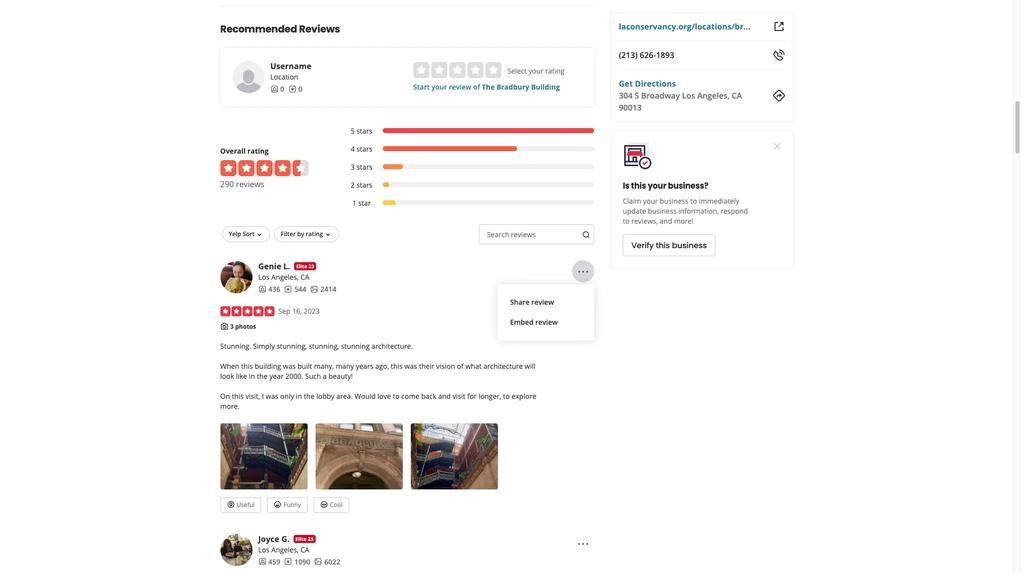 Task type: vqa. For each thing, say whether or not it's contained in the screenshot.
the bottom Tacos
no



Task type: describe. For each thing, give the bounding box(es) containing it.
elite 23 los angeles, ca for g.
[[258, 536, 314, 555]]

business?
[[668, 180, 709, 192]]

respond
[[721, 206, 748, 216]]

recommended reviews
[[220, 22, 340, 36]]

is
[[623, 180, 630, 192]]

rating for select your rating
[[546, 66, 565, 76]]

verify this business
[[632, 240, 707, 251]]

come
[[401, 392, 420, 401]]

g.
[[281, 534, 290, 545]]

16 funny v2 image
[[274, 501, 282, 509]]

this for visit,
[[232, 392, 244, 401]]

1 stunning, from the left
[[277, 342, 307, 351]]

for
[[467, 392, 477, 401]]

year
[[269, 372, 284, 381]]

only
[[280, 392, 294, 401]]

in inside 'on this visit, i was only in the lobby area. would love to come back and visit for longer, to explore more.'
[[296, 392, 302, 401]]

angeles, for g.
[[271, 546, 299, 555]]

2 0 from the left
[[298, 84, 302, 94]]

stunning. simply stunning, stunning, stunning architecture.
[[220, 342, 413, 351]]

los for genie l.
[[258, 273, 270, 282]]

your right start
[[432, 82, 447, 92]]

to right love
[[393, 392, 400, 401]]

start
[[413, 82, 430, 92]]

16 camera v2 image
[[220, 323, 228, 331]]

3 for 3 photos
[[230, 323, 234, 331]]

s
[[635, 90, 639, 101]]

photos element for genie l.
[[310, 285, 337, 295]]

5 star rating image
[[220, 307, 274, 317]]

the inside "when this building was built many, many years ago, this was their vision of what architecture will look like in the year 2000. such a beauty!"
[[257, 372, 268, 381]]

search
[[487, 230, 509, 240]]

2 stars
[[351, 181, 373, 190]]

stars for 3 stars
[[357, 163, 373, 172]]

16 friends v2 image for joyce
[[258, 559, 266, 567]]

your right the is
[[648, 180, 667, 192]]

2 stunning, from the left
[[309, 342, 339, 351]]

share review
[[510, 298, 554, 307]]

to down update
[[623, 217, 630, 226]]

4 stars
[[351, 145, 373, 154]]

visit,
[[246, 392, 260, 401]]

yelp
[[229, 230, 241, 239]]

get directions 304 s broadway los angeles, ca 90013
[[619, 78, 742, 113]]

will
[[525, 362, 536, 371]]

2 menu image from the top
[[577, 539, 589, 551]]

recommended reviews element
[[188, 6, 627, 573]]

filter reviews by 4 stars rating element
[[341, 145, 594, 155]]

the
[[482, 82, 495, 92]]

review for embed
[[536, 318, 558, 327]]

friends element for joyce
[[258, 558, 280, 568]]

stunning
[[341, 342, 370, 351]]

los inside get directions 304 s broadway los angeles, ca 90013
[[682, 90, 695, 101]]

joyce g.
[[258, 534, 290, 545]]

3 for 3 stars
[[351, 163, 355, 172]]

23 for genie l.
[[309, 263, 314, 270]]

16 chevron down v2 image
[[256, 231, 264, 239]]

reviews element for genie l.
[[284, 285, 306, 295]]

by
[[297, 230, 304, 239]]

funny
[[284, 501, 301, 510]]

1090
[[294, 558, 310, 567]]

photo of genie l. image
[[220, 262, 252, 294]]

24 directions v2 image
[[773, 90, 785, 102]]

building
[[255, 362, 281, 371]]

friends element for genie
[[258, 285, 280, 295]]

photos
[[235, 323, 256, 331]]

yelp sort
[[229, 230, 255, 239]]

building
[[531, 82, 560, 92]]

1 horizontal spatial was
[[283, 362, 296, 371]]

share
[[510, 298, 530, 307]]

location
[[270, 72, 298, 82]]

more.
[[220, 402, 240, 411]]

back
[[421, 392, 437, 401]]

genie l.
[[258, 261, 290, 272]]

16 friends v2 image for genie
[[258, 286, 266, 294]]

304
[[619, 90, 633, 101]]

photos element for joyce g.
[[314, 558, 341, 568]]

photo of username image
[[232, 61, 264, 93]]

reviews for search reviews
[[511, 230, 536, 240]]

review for share
[[532, 298, 554, 307]]

4
[[351, 145, 355, 154]]

was inside 'on this visit, i was only in the lobby area. would love to come back and visit for longer, to explore more.'
[[266, 392, 279, 401]]

290 reviews
[[220, 179, 264, 190]]

vision
[[436, 362, 455, 371]]

love
[[378, 392, 391, 401]]

459
[[268, 558, 280, 567]]

start your review of the bradbury building
[[413, 82, 560, 92]]

verify this business button
[[623, 235, 716, 257]]

23 for joyce g.
[[308, 536, 314, 543]]

angeles, inside get directions 304 s broadway los angeles, ca 90013
[[697, 90, 730, 101]]

beauty!
[[329, 372, 353, 381]]

16,
[[292, 307, 302, 316]]

6022
[[324, 558, 341, 567]]

2023
[[304, 307, 320, 316]]

area.
[[336, 392, 353, 401]]

sep 16, 2023
[[278, 307, 320, 316]]

3 photos link
[[230, 323, 256, 331]]

cool
[[330, 501, 343, 510]]

useful
[[237, 501, 255, 510]]

this for business
[[656, 240, 670, 251]]

many,
[[314, 362, 334, 371]]

their
[[419, 362, 435, 371]]

1 0 from the left
[[280, 84, 284, 94]]

sep
[[278, 307, 291, 316]]

5 stars
[[351, 127, 373, 136]]

1
[[352, 199, 357, 208]]

reviews element for joyce g.
[[284, 558, 310, 568]]

search reviews
[[487, 230, 536, 240]]

useful button
[[220, 498, 261, 514]]

update
[[623, 206, 646, 216]]

(no rating) image
[[413, 62, 502, 78]]

0 vertical spatial review
[[449, 82, 472, 92]]

photo of joyce g. image
[[220, 535, 252, 567]]

built
[[298, 362, 312, 371]]

0 vertical spatial of
[[473, 82, 480, 92]]

16 cool v2 image
[[320, 501, 328, 509]]

on this visit, i was only in the lobby area. would love to come back and visit for longer, to explore more.
[[220, 392, 537, 411]]

of inside "when this building was built many, many years ago, this was their vision of what architecture will look like in the year 2000. such a beauty!"
[[457, 362, 464, 371]]

16 photos v2 image for l.
[[310, 286, 318, 294]]

filter by rating
[[281, 230, 323, 239]]

ca for genie l.
[[301, 273, 309, 282]]

stunning.
[[220, 342, 251, 351]]

overall rating
[[220, 147, 269, 156]]

436
[[268, 285, 280, 294]]

architecture
[[484, 362, 523, 371]]

4.5 star rating image
[[220, 161, 308, 177]]

visit
[[453, 392, 466, 401]]

rating for filter by rating
[[306, 230, 323, 239]]



Task type: locate. For each thing, give the bounding box(es) containing it.
ca up 544
[[301, 273, 309, 282]]

23
[[309, 263, 314, 270], [308, 536, 314, 543]]

simply
[[253, 342, 275, 351]]

overall
[[220, 147, 246, 156]]

1 menu image from the top
[[577, 266, 589, 278]]

16 review v2 image for 0
[[288, 85, 296, 93]]

claim
[[623, 196, 641, 206]]

elite 23 link
[[294, 263, 316, 271], [294, 536, 316, 544]]

1 horizontal spatial stunning,
[[309, 342, 339, 351]]

1 vertical spatial review
[[532, 298, 554, 307]]

1 horizontal spatial in
[[296, 392, 302, 401]]

2414
[[320, 285, 337, 294]]

16 chevron down v2 image
[[324, 231, 332, 239]]

information,
[[679, 206, 719, 216]]

friends element containing 436
[[258, 285, 280, 295]]

544
[[294, 285, 306, 294]]

1 vertical spatial the
[[304, 392, 315, 401]]

filter reviews by 5 stars rating element
[[341, 127, 594, 137]]

i
[[262, 392, 264, 401]]

1 vertical spatial rating
[[248, 147, 269, 156]]

0 vertical spatial reviews
[[236, 179, 264, 190]]

3 stars from the top
[[357, 163, 373, 172]]

business down more!
[[672, 240, 707, 251]]

friends element down location
[[270, 84, 284, 94]]

elite 23 los angeles, ca up 459
[[258, 536, 314, 555]]

24 external link v2 image
[[773, 21, 785, 33]]

filter reviews by 1 star rating element
[[341, 199, 594, 209]]

3 down 4
[[351, 163, 355, 172]]

yelp sort button
[[222, 227, 270, 243]]

and for business?
[[660, 217, 672, 226]]

0 vertical spatial photos element
[[310, 285, 337, 295]]

photos element right 1090
[[314, 558, 341, 568]]

review up 'embed review' button
[[532, 298, 554, 307]]

funny button
[[267, 498, 307, 514]]

2 vertical spatial friends element
[[258, 558, 280, 568]]

elite 23 link for joyce g.
[[294, 536, 316, 544]]

23 up 1090
[[308, 536, 314, 543]]

cool button
[[313, 498, 349, 514]]

ca left 24 directions v2 icon
[[732, 90, 742, 101]]

1 vertical spatial ca
[[301, 273, 309, 282]]

1 vertical spatial reviews
[[511, 230, 536, 240]]

embed review
[[510, 318, 558, 327]]

this inside verify this business "button"
[[656, 240, 670, 251]]

1 vertical spatial elite
[[296, 536, 307, 543]]

0 vertical spatial the
[[257, 372, 268, 381]]

was
[[283, 362, 296, 371], [405, 362, 417, 371], [266, 392, 279, 401]]

3 stars
[[351, 163, 373, 172]]

of left the
[[473, 82, 480, 92]]

rating up building
[[546, 66, 565, 76]]

stars for 4 stars
[[357, 145, 373, 154]]

0 horizontal spatial and
[[438, 392, 451, 401]]

0 down location
[[280, 84, 284, 94]]

sort
[[243, 230, 255, 239]]

16 review v2 image for 1090
[[284, 559, 292, 567]]

business down business?
[[660, 196, 689, 206]]

the inside 'on this visit, i was only in the lobby area. would love to come back and visit for longer, to explore more.'
[[304, 392, 315, 401]]

23 right l.
[[309, 263, 314, 270]]

angeles, for l.
[[271, 273, 299, 282]]

years
[[356, 362, 374, 371]]

stars for 2 stars
[[357, 181, 373, 190]]

embed
[[510, 318, 534, 327]]

close image
[[771, 140, 783, 152]]

this inside is this your business? claim your business to immediately update business information, respond to reviews, and more!
[[631, 180, 646, 192]]

friends element
[[270, 84, 284, 94], [258, 285, 280, 295], [258, 558, 280, 568]]

ca for joyce g.
[[301, 546, 309, 555]]

626-
[[640, 50, 656, 61]]

in inside "when this building was built many, many years ago, this was their vision of what architecture will look like in the year 2000. such a beauty!"
[[249, 372, 255, 381]]

ca
[[732, 90, 742, 101], [301, 273, 309, 282], [301, 546, 309, 555]]

0 vertical spatial los
[[682, 90, 695, 101]]

1 vertical spatial 16 photos v2 image
[[314, 559, 322, 567]]

reviews element right 459
[[284, 558, 310, 568]]

your up building
[[529, 66, 544, 76]]

and inside 'on this visit, i was only in the lobby area. would love to come back and visit for longer, to explore more.'
[[438, 392, 451, 401]]

0 vertical spatial 16 friends v2 image
[[270, 85, 278, 93]]

like
[[236, 372, 247, 381]]

laconservancy.org/locations/br…
[[619, 21, 751, 32]]

  text field
[[479, 225, 594, 245]]

elite 23 link right l.
[[294, 263, 316, 271]]

0 vertical spatial elite 23 link
[[294, 263, 316, 271]]

this right 'ago,'
[[391, 362, 403, 371]]

this right the verify
[[656, 240, 670, 251]]

username
[[270, 61, 312, 72]]

reviews element containing 544
[[284, 285, 306, 295]]

elite right l.
[[296, 263, 307, 270]]

reviews element containing 0
[[288, 84, 302, 94]]

was up 2000.
[[283, 362, 296, 371]]

this for your
[[631, 180, 646, 192]]

3
[[351, 163, 355, 172], [230, 323, 234, 331]]

2 vertical spatial 16 friends v2 image
[[258, 559, 266, 567]]

ca inside get directions 304 s broadway los angeles, ca 90013
[[732, 90, 742, 101]]

photos element containing 6022
[[314, 558, 341, 568]]

rating inside dropdown button
[[306, 230, 323, 239]]

  text field inside "recommended reviews" element
[[479, 225, 594, 245]]

the left lobby
[[304, 392, 315, 401]]

review inside share review button
[[532, 298, 554, 307]]

0 horizontal spatial was
[[266, 392, 279, 401]]

0 vertical spatial 23
[[309, 263, 314, 270]]

0 horizontal spatial stunning,
[[277, 342, 307, 351]]

in right like
[[249, 372, 255, 381]]

16 review v2 image down location
[[288, 85, 296, 93]]

0
[[280, 84, 284, 94], [298, 84, 302, 94]]

1 horizontal spatial rating
[[306, 230, 323, 239]]

1 vertical spatial 23
[[308, 536, 314, 543]]

2 vertical spatial rating
[[306, 230, 323, 239]]

los down genie
[[258, 273, 270, 282]]

elite 23 link right g.
[[294, 536, 316, 544]]

1 elite 23 los angeles, ca from the top
[[258, 263, 314, 282]]

reviews element
[[288, 84, 302, 94], [284, 285, 306, 295], [284, 558, 310, 568]]

2 horizontal spatial rating
[[546, 66, 565, 76]]

would
[[355, 392, 376, 401]]

16 review v2 image
[[284, 286, 292, 294]]

friends element down joyce
[[258, 558, 280, 568]]

0 vertical spatial friends element
[[270, 84, 284, 94]]

elite 23 los angeles, ca
[[258, 263, 314, 282], [258, 536, 314, 555]]

rating left 16 chevron down v2 icon
[[306, 230, 323, 239]]

when this building was built many, many years ago, this was their vision of what architecture will look like in the year 2000. such a beauty!
[[220, 362, 536, 381]]

recommended
[[220, 22, 297, 36]]

verify
[[632, 240, 654, 251]]

star
[[358, 199, 371, 208]]

290
[[220, 179, 234, 190]]

review down share review button
[[536, 318, 558, 327]]

16 photos v2 image for g.
[[314, 559, 322, 567]]

1 vertical spatial elite 23 los angeles, ca
[[258, 536, 314, 555]]

photos element
[[310, 285, 337, 295], [314, 558, 341, 568]]

2 vertical spatial angeles,
[[271, 546, 299, 555]]

0 vertical spatial elite
[[296, 263, 307, 270]]

get
[[619, 78, 633, 89]]

2
[[351, 181, 355, 190]]

1 stars from the top
[[357, 127, 373, 136]]

of left the what
[[457, 362, 464, 371]]

share review button
[[506, 293, 586, 313]]

elite for joyce g.
[[296, 536, 307, 543]]

genie
[[258, 261, 281, 272]]

broadway
[[641, 90, 680, 101]]

menu inside "recommended reviews" element
[[498, 285, 594, 341]]

16 photos v2 image
[[310, 286, 318, 294], [314, 559, 322, 567]]

this inside 'on this visit, i was only in the lobby area. would love to come back and visit for longer, to explore more.'
[[232, 392, 244, 401]]

elite 23 los angeles, ca for l.
[[258, 263, 314, 282]]

look
[[220, 372, 234, 381]]

2 vertical spatial business
[[672, 240, 707, 251]]

1 horizontal spatial the
[[304, 392, 315, 401]]

to up information,
[[691, 196, 697, 206]]

stars right 2
[[357, 181, 373, 190]]

menu containing share review
[[498, 285, 594, 341]]

username location
[[270, 61, 312, 82]]

1 horizontal spatial and
[[660, 217, 672, 226]]

1 horizontal spatial reviews
[[511, 230, 536, 240]]

2 vertical spatial los
[[258, 546, 270, 555]]

filter reviews by 2 stars rating element
[[341, 181, 594, 191]]

2 vertical spatial review
[[536, 318, 558, 327]]

2 vertical spatial ca
[[301, 546, 309, 555]]

reviews right the search
[[511, 230, 536, 240]]

ago,
[[375, 362, 389, 371]]

16 review v2 image
[[288, 85, 296, 93], [284, 559, 292, 567]]

16 useful v2 image
[[227, 501, 235, 509]]

1 vertical spatial reviews element
[[284, 285, 306, 295]]

search image
[[582, 231, 590, 239]]

review down (no rating) image
[[449, 82, 472, 92]]

longer,
[[479, 392, 501, 401]]

reviews element right 436
[[284, 285, 306, 295]]

0 horizontal spatial rating
[[248, 147, 269, 156]]

los for joyce g.
[[258, 546, 270, 555]]

2 vertical spatial reviews element
[[284, 558, 310, 568]]

1 vertical spatial photos element
[[314, 558, 341, 568]]

0 vertical spatial angeles,
[[697, 90, 730, 101]]

1 horizontal spatial 0
[[298, 84, 302, 94]]

3 photos
[[230, 323, 256, 331]]

business inside "button"
[[672, 240, 707, 251]]

reviews element containing 1090
[[284, 558, 310, 568]]

16 friends v2 image left 459
[[258, 559, 266, 567]]

0 vertical spatial 3
[[351, 163, 355, 172]]

business
[[660, 196, 689, 206], [648, 206, 677, 216], [672, 240, 707, 251]]

1 vertical spatial 3
[[230, 323, 234, 331]]

2 elite 23 los angeles, ca from the top
[[258, 536, 314, 555]]

directions
[[635, 78, 676, 89]]

1 vertical spatial 16 friends v2 image
[[258, 286, 266, 294]]

0 vertical spatial ca
[[732, 90, 742, 101]]

the down building at left bottom
[[257, 372, 268, 381]]

to right longer,
[[503, 392, 510, 401]]

in right only
[[296, 392, 302, 401]]

4 stars from the top
[[357, 181, 373, 190]]

many
[[336, 362, 354, 371]]

0 horizontal spatial 0
[[280, 84, 284, 94]]

1 vertical spatial business
[[648, 206, 677, 216]]

1 star
[[352, 199, 371, 208]]

what
[[466, 362, 482, 371]]

los down joyce
[[258, 546, 270, 555]]

friends element left 16 review v2 icon
[[258, 285, 280, 295]]

in
[[249, 372, 255, 381], [296, 392, 302, 401]]

1 vertical spatial of
[[457, 362, 464, 371]]

review inside 'embed review' button
[[536, 318, 558, 327]]

was right i
[[266, 392, 279, 401]]

0 vertical spatial menu image
[[577, 266, 589, 278]]

los right broadway
[[682, 90, 695, 101]]

immediately
[[699, 196, 740, 206]]

stars right 4
[[357, 145, 373, 154]]

was left the their at the left bottom
[[405, 362, 417, 371]]

photos element right 544
[[310, 285, 337, 295]]

24 phone v2 image
[[773, 49, 785, 61]]

1 vertical spatial menu image
[[577, 539, 589, 551]]

your
[[529, 66, 544, 76], [432, 82, 447, 92], [648, 180, 667, 192], [643, 196, 658, 206]]

None radio
[[431, 62, 447, 78], [449, 62, 466, 78], [486, 62, 502, 78], [431, 62, 447, 78], [449, 62, 466, 78], [486, 62, 502, 78]]

0 down username location
[[298, 84, 302, 94]]

and
[[660, 217, 672, 226], [438, 392, 451, 401]]

reviews down 4.5 star rating image
[[236, 179, 264, 190]]

a
[[323, 372, 327, 381]]

0 horizontal spatial in
[[249, 372, 255, 381]]

elite right g.
[[296, 536, 307, 543]]

rating element
[[413, 62, 502, 78]]

1 horizontal spatial 3
[[351, 163, 355, 172]]

and left more!
[[660, 217, 672, 226]]

0 vertical spatial rating
[[546, 66, 565, 76]]

business up reviews,
[[648, 206, 677, 216]]

embed review button
[[506, 313, 586, 333]]

elite
[[296, 263, 307, 270], [296, 536, 307, 543]]

of
[[473, 82, 480, 92], [457, 362, 464, 371]]

2000.
[[286, 372, 303, 381]]

stars down the 4 stars
[[357, 163, 373, 172]]

1 horizontal spatial of
[[473, 82, 480, 92]]

stunning, up built
[[277, 342, 307, 351]]

0 vertical spatial and
[[660, 217, 672, 226]]

your right claim
[[643, 196, 658, 206]]

(213) 626-1893
[[619, 50, 675, 61]]

menu
[[498, 285, 594, 341]]

and left visit at the bottom left of the page
[[438, 392, 451, 401]]

16 review v2 image left 1090
[[284, 559, 292, 567]]

1 vertical spatial and
[[438, 392, 451, 401]]

16 friends v2 image
[[270, 85, 278, 93], [258, 286, 266, 294], [258, 559, 266, 567]]

stunning, up many,
[[309, 342, 339, 351]]

joyce
[[258, 534, 279, 545]]

stars for 5 stars
[[357, 127, 373, 136]]

0 vertical spatial 16 photos v2 image
[[310, 286, 318, 294]]

reviews for 290 reviews
[[236, 179, 264, 190]]

2 stars from the top
[[357, 145, 373, 154]]

0 vertical spatial in
[[249, 372, 255, 381]]

0 horizontal spatial 3
[[230, 323, 234, 331]]

friends element containing 459
[[258, 558, 280, 568]]

rating up 4.5 star rating image
[[248, 147, 269, 156]]

filter
[[281, 230, 296, 239]]

the
[[257, 372, 268, 381], [304, 392, 315, 401]]

elite for genie l.
[[296, 263, 307, 270]]

0 vertical spatial 16 review v2 image
[[288, 85, 296, 93]]

0 vertical spatial elite 23 los angeles, ca
[[258, 263, 314, 282]]

menu image
[[577, 266, 589, 278], [577, 539, 589, 551]]

reviews element down location
[[288, 84, 302, 94]]

this up like
[[241, 362, 253, 371]]

stars right 5
[[357, 127, 373, 136]]

(213)
[[619, 50, 638, 61]]

1 vertical spatial los
[[258, 273, 270, 282]]

1 vertical spatial friends element
[[258, 285, 280, 295]]

reviews
[[236, 179, 264, 190], [511, 230, 536, 240]]

is this your business? claim your business to immediately update business information, respond to reviews, and more!
[[623, 180, 748, 226]]

this right the is
[[631, 180, 646, 192]]

elite 23 los angeles, ca up 16 review v2 icon
[[258, 263, 314, 282]]

0 horizontal spatial the
[[257, 372, 268, 381]]

0 horizontal spatial reviews
[[236, 179, 264, 190]]

this for building
[[241, 362, 253, 371]]

and inside is this your business? claim your business to immediately update business information, respond to reviews, and more!
[[660, 217, 672, 226]]

16 photos v2 image left 2414
[[310, 286, 318, 294]]

90013
[[619, 102, 642, 113]]

16 photos v2 image left 6022
[[314, 559, 322, 567]]

16 friends v2 image left 436
[[258, 286, 266, 294]]

this right on
[[232, 392, 244, 401]]

select
[[508, 66, 527, 76]]

and for i
[[438, 392, 451, 401]]

16 friends v2 image down location
[[270, 85, 278, 93]]

on
[[220, 392, 230, 401]]

lobby
[[316, 392, 335, 401]]

1 vertical spatial in
[[296, 392, 302, 401]]

bradbury
[[497, 82, 530, 92]]

0 vertical spatial business
[[660, 196, 689, 206]]

1 vertical spatial 16 review v2 image
[[284, 559, 292, 567]]

ca up 1090
[[301, 546, 309, 555]]

3 right 16 camera v2 icon
[[230, 323, 234, 331]]

elite 23 link for genie l.
[[294, 263, 316, 271]]

2 horizontal spatial was
[[405, 362, 417, 371]]

1 vertical spatial elite 23 link
[[294, 536, 316, 544]]

review
[[449, 82, 472, 92], [532, 298, 554, 307], [536, 318, 558, 327]]

joyce g. link
[[258, 534, 290, 545]]

friends element containing 0
[[270, 84, 284, 94]]

filter reviews by 3 stars rating element
[[341, 163, 594, 173]]

photos element containing 2414
[[310, 285, 337, 295]]

1 vertical spatial angeles,
[[271, 273, 299, 282]]

0 vertical spatial reviews element
[[288, 84, 302, 94]]

0 horizontal spatial of
[[457, 362, 464, 371]]

None radio
[[413, 62, 429, 78], [468, 62, 484, 78], [413, 62, 429, 78], [468, 62, 484, 78]]

laconservancy.org/locations/br… link
[[619, 21, 751, 32]]



